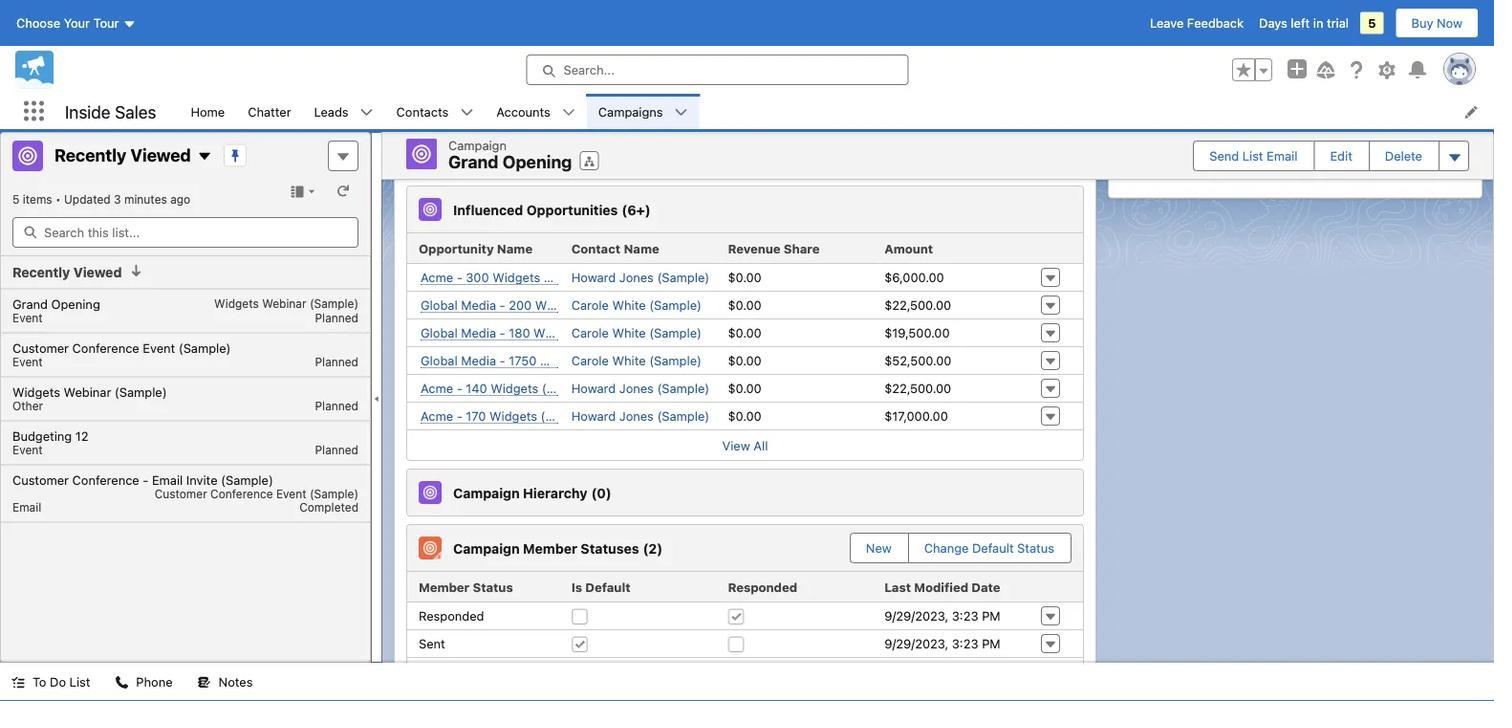 Task type: describe. For each thing, give the bounding box(es) containing it.
default for change
[[973, 541, 1014, 555]]

howard jones (sample) for acme - 170 widgets (sample)
[[572, 409, 710, 423]]

white for global media - 1750 widgets (sample)
[[613, 353, 646, 368]]

$22,500.00 for howard jones (sample)
[[885, 381, 952, 396]]

leave feedback link
[[1151, 16, 1244, 30]]

text default image for contacts
[[460, 106, 474, 119]]

white for global media - 200 widgets (sample)
[[613, 298, 646, 312]]

jones for acme - 170 widgets (sample)
[[620, 409, 654, 423]]

global media - 180 widgets (sample) link
[[421, 325, 637, 341]]

- left 140
[[457, 381, 463, 395]]

howard jones (sample) link for acme - 140 widgets (sample)
[[572, 381, 710, 396]]

home
[[191, 104, 225, 119]]

12
[[75, 429, 88, 443]]

conference for event
[[72, 341, 139, 355]]

0 horizontal spatial viewed
[[73, 264, 122, 280]]

widgets down search recently viewed list view. search field
[[214, 297, 259, 310]]

global for global media - 180 widgets (sample)
[[421, 325, 458, 340]]

buy now
[[1412, 16, 1463, 30]]

accounts link
[[485, 94, 562, 129]]

last for last modified date
[[885, 580, 912, 594]]

3:23 for sent
[[952, 637, 979, 651]]

all
[[754, 438, 768, 452]]

delete
[[1386, 148, 1423, 163]]

1 vertical spatial activities
[[1287, 155, 1339, 170]]

revenue
[[728, 241, 781, 255]]

planned for budgeting 12
[[315, 443, 359, 457]]

global media - 180 widgets (sample)
[[421, 325, 637, 340]]

last for last month
[[1392, 74, 1419, 88]]

200
[[509, 297, 532, 312]]

widgets up 200
[[493, 270, 541, 284]]

$0.00 for acme - 300 widgets (sample)
[[728, 270, 762, 285]]

to do list
[[33, 675, 90, 689]]

5 items • updated 3 minutes ago
[[12, 192, 191, 206]]

global media - 1750 widgets (sample)
[[421, 353, 644, 367]]

0 vertical spatial opening
[[503, 152, 572, 172]]

acme - 170 widgets (sample)
[[421, 408, 593, 423]]

notes button
[[186, 663, 264, 701]]

opportunity name
[[419, 241, 533, 255]]

completed
[[300, 501, 359, 514]]

$0.00 for global media - 200 widgets (sample)
[[728, 298, 762, 312]]

change default status button
[[909, 534, 1070, 562]]

default for is
[[586, 580, 631, 594]]

statuses
[[581, 540, 639, 556]]

campaigns list item
[[587, 94, 700, 129]]

and
[[1435, 22, 1456, 36]]

180
[[509, 325, 530, 340]]

- inside customer conference - email invite (sample) customer conference event (sample)
[[143, 473, 149, 487]]

accounts
[[497, 104, 551, 119]]

select an item from this list to open it. list box
[[1, 289, 370, 523]]

last modified date
[[885, 580, 1001, 594]]

to do list button
[[0, 663, 102, 701]]

updated
[[64, 192, 111, 206]]

- left 180
[[500, 325, 506, 340]]

$0.00 for acme - 170 widgets (sample)
[[728, 409, 762, 423]]

1 planned from the top
[[315, 311, 359, 325]]

customer conference event (sample)
[[12, 341, 231, 355]]

by
[[1205, 22, 1219, 36]]

chatter link
[[236, 94, 303, 129]]

widgets down acme - 140 widgets (sample) "link"
[[490, 408, 538, 423]]

leave
[[1151, 16, 1184, 30]]

text default image inside the leads list item
[[360, 106, 374, 119]]

$22,500.00 for carole white (sample)
[[885, 298, 952, 312]]

$0.00 for acme - 140 widgets (sample)
[[728, 381, 762, 396]]

activities inside no activities to show. get started by sending an email, scheduling a task, and more.
[[1254, 3, 1306, 17]]

0 vertical spatial viewed
[[131, 144, 191, 165]]

1 vertical spatial recently
[[12, 264, 70, 280]]

started
[[1160, 22, 1201, 36]]

conference left completed
[[211, 487, 273, 501]]

send list email button
[[1195, 141, 1314, 170]]

in
[[1314, 16, 1324, 30]]

inside sales
[[65, 101, 156, 122]]

to
[[33, 675, 46, 689]]

choose your tour button
[[15, 8, 137, 38]]

list inside button
[[69, 675, 90, 689]]

september
[[1152, 74, 1220, 88]]

1 horizontal spatial grand
[[449, 152, 499, 172]]

you
[[1175, 128, 1196, 142]]

0 vertical spatial grand opening
[[449, 152, 572, 172]]

revenue share
[[728, 241, 820, 255]]

recently viewed status
[[12, 192, 64, 206]]

sep 29
[[1400, 112, 1439, 126]]

1 horizontal spatial responded
[[728, 580, 798, 594]]

no more past activities to load.
[[1206, 155, 1386, 170]]

1 vertical spatial to
[[1343, 155, 1354, 170]]

other
[[12, 399, 43, 413]]

0 vertical spatial widgets webinar (sample)
[[214, 297, 359, 310]]

hierarchy
[[523, 485, 588, 500]]

is
[[572, 580, 583, 594]]

9/29/2023, 3:23 pm for responded
[[885, 609, 1001, 623]]

task image
[[1140, 108, 1163, 131]]

send quote
[[1173, 107, 1246, 123]]

phone button
[[104, 663, 184, 701]]

date
[[972, 580, 1001, 594]]

event inside customer conference - email invite (sample) customer conference event (sample)
[[276, 487, 307, 501]]

search... button
[[527, 55, 909, 85]]

an
[[1271, 22, 1285, 36]]

(0)
[[592, 485, 612, 500]]

no for more
[[1206, 155, 1222, 170]]

acme for acme - 170 widgets (sample)
[[421, 408, 453, 423]]

choose
[[16, 16, 60, 30]]

• inside "recently viewed|campaigns|list view" element
[[55, 192, 61, 206]]

status inside button
[[1018, 541, 1055, 555]]

had
[[1199, 128, 1221, 142]]

opening inside select an item from this list to open it. "list box"
[[51, 297, 100, 311]]

carole white (sample) link for global media - 1750 widgets (sample)
[[572, 353, 702, 368]]

2 vertical spatial email
[[12, 501, 41, 514]]

grand inside select an item from this list to open it. "list box"
[[12, 297, 48, 311]]

9/29/2023, 3:23 pm for sent
[[885, 637, 1001, 651]]

0 vertical spatial webinar
[[262, 297, 307, 310]]

last month
[[1392, 74, 1461, 88]]

edit button
[[1316, 141, 1369, 170]]

customer for customer conference - email invite (sample) customer conference event (sample)
[[12, 473, 69, 487]]

3
[[114, 192, 121, 206]]

name for contact name
[[624, 241, 660, 255]]

widgets up acme - 170 widgets (sample)
[[491, 381, 539, 395]]

days
[[1260, 16, 1288, 30]]

2023
[[1232, 74, 1265, 88]]

300
[[466, 270, 489, 284]]

search...
[[564, 63, 615, 77]]

29
[[1424, 112, 1439, 126]]

is default element
[[564, 572, 721, 603]]

buy
[[1412, 16, 1434, 30]]

campaign hierarchy element
[[407, 469, 1085, 516]]

email inside button
[[1267, 148, 1298, 163]]

1 vertical spatial false image
[[728, 636, 745, 652]]

(6+)
[[622, 202, 651, 217]]

get
[[1136, 22, 1157, 36]]

$52,500.00
[[885, 353, 952, 368]]

widgets right 1750
[[540, 353, 588, 367]]

more.
[[1279, 40, 1313, 55]]

leads list item
[[303, 94, 385, 129]]

notes element
[[407, 696, 1085, 701]]

amount element
[[877, 233, 1034, 264]]

1 horizontal spatial member
[[523, 540, 578, 556]]

send list email
[[1210, 148, 1298, 163]]

0 horizontal spatial member
[[419, 580, 470, 594]]

email,
[[1289, 22, 1323, 36]]

$17,000.00
[[885, 409, 949, 423]]

invite
[[186, 473, 218, 487]]

past
[[1259, 155, 1284, 170]]

text default image down home link
[[197, 149, 212, 164]]

0 horizontal spatial a
[[1224, 128, 1231, 142]]

acme for acme - 300 widgets (sample)
[[421, 270, 453, 284]]

home link
[[179, 94, 236, 129]]

scheduling
[[1327, 22, 1390, 36]]

change
[[925, 541, 969, 555]]

0 horizontal spatial webinar
[[64, 385, 111, 399]]

inside
[[65, 101, 111, 122]]

last modified date element
[[877, 572, 1034, 603]]

$19,500.00
[[885, 326, 950, 340]]

leads link
[[303, 94, 360, 129]]

howard jones (sample) for acme - 140 widgets (sample)
[[572, 381, 710, 396]]



Task type: locate. For each thing, give the bounding box(es) containing it.
1 action element from the top
[[1034, 233, 1084, 264]]

email inside customer conference - email invite (sample) customer conference event (sample)
[[152, 473, 183, 487]]

3 howard from the top
[[572, 409, 616, 423]]

do
[[50, 675, 66, 689]]

delete button
[[1370, 141, 1439, 170]]

campaign for campaign
[[449, 138, 507, 152]]

planned for customer conference event (sample)
[[315, 355, 359, 369]]

1 vertical spatial responded
[[419, 609, 484, 623]]

campaign hierarchy (0)
[[453, 485, 612, 500]]

9/29/2023, for responded
[[885, 609, 949, 623]]

0 horizontal spatial status
[[473, 580, 513, 594]]

minutes
[[124, 192, 167, 206]]

2 vertical spatial howard jones (sample)
[[572, 409, 710, 423]]

None search field
[[12, 217, 359, 248]]

2 vertical spatial jones
[[620, 409, 654, 423]]

2 carole white (sample) link from the top
[[572, 326, 702, 340]]

opportunity name element
[[407, 233, 564, 264]]

2 howard jones (sample) link from the top
[[572, 381, 710, 396]]

2 media from the top
[[461, 325, 496, 340]]

1 vertical spatial 3:23
[[952, 637, 979, 651]]

1 vertical spatial 9/29/2023,
[[885, 637, 949, 651]]

1 vertical spatial pm
[[982, 637, 1001, 651]]

send down you had a task
[[1210, 148, 1240, 163]]

•
[[1223, 74, 1229, 88], [55, 192, 61, 206]]

contact name
[[572, 241, 660, 255]]

1 vertical spatial send
[[1210, 148, 1240, 163]]

3:23
[[952, 609, 979, 623], [952, 637, 979, 651]]

carole white (sample) for global media - 180 widgets (sample)
[[572, 326, 702, 340]]

5 for 5
[[1369, 16, 1377, 30]]

0 horizontal spatial grand
[[12, 297, 48, 311]]

1 acme from the top
[[421, 270, 453, 284]]

9/29/2023,
[[885, 609, 949, 623], [885, 637, 949, 651]]

days left in trial
[[1260, 16, 1350, 30]]

modified
[[915, 580, 969, 594]]

1 horizontal spatial list
[[1243, 148, 1264, 163]]

1 horizontal spatial opening
[[503, 152, 572, 172]]

howard down contact
[[572, 270, 616, 285]]

accounts list item
[[485, 94, 587, 129]]

1 horizontal spatial widgets webinar (sample)
[[214, 297, 359, 310]]

false image up true image
[[572, 608, 588, 624]]

name up the acme - 300 widgets (sample)
[[497, 241, 533, 255]]

1 vertical spatial grand opening
[[12, 297, 100, 311]]

1 howard from the top
[[572, 270, 616, 285]]

recently viewed down inside sales
[[55, 144, 191, 165]]

acme inside acme - 140 widgets (sample) "link"
[[421, 381, 453, 395]]

0 horizontal spatial default
[[586, 580, 631, 594]]

1 vertical spatial howard jones (sample) link
[[572, 381, 710, 396]]

grand
[[449, 152, 499, 172], [12, 297, 48, 311]]

1 horizontal spatial 5
[[1369, 16, 1377, 30]]

2 9/29/2023, 3:23 pm from the top
[[885, 637, 1001, 651]]

responded down member status
[[419, 609, 484, 623]]

customer
[[12, 341, 69, 355], [12, 473, 69, 487], [155, 487, 207, 501]]

1 vertical spatial •
[[55, 192, 61, 206]]

pm for responded
[[982, 609, 1001, 623]]

text default image inside accounts list item
[[562, 106, 576, 119]]

1 horizontal spatial status
[[1018, 541, 1055, 555]]

text default image left phone
[[115, 676, 129, 689]]

status down campaign member statuses (2)
[[473, 580, 513, 594]]

influenced opportunities (6+)
[[453, 202, 651, 217]]

0 vertical spatial false image
[[572, 608, 588, 624]]

jones
[[620, 270, 654, 285], [620, 381, 654, 396], [620, 409, 654, 423]]

1 vertical spatial email
[[152, 473, 183, 487]]

0 horizontal spatial email
[[12, 501, 41, 514]]

0 vertical spatial acme
[[421, 270, 453, 284]]

a right the had
[[1224, 128, 1231, 142]]

2 pm from the top
[[982, 637, 1001, 651]]

5 right "trial"
[[1369, 16, 1377, 30]]

name
[[497, 241, 533, 255], [624, 241, 660, 255]]

contact
[[572, 241, 621, 255]]

send up you
[[1173, 107, 1204, 123]]

2 vertical spatial carole white (sample) link
[[572, 353, 702, 368]]

list right do
[[69, 675, 90, 689]]

text default image right the accounts
[[562, 106, 576, 119]]

1 $0.00 from the top
[[728, 270, 762, 285]]

2 9/29/2023, from the top
[[885, 637, 949, 651]]

revenue share element
[[721, 233, 877, 264]]

no inside no activities to show. get started by sending an email, scheduling a task, and more.
[[1234, 3, 1251, 17]]

month
[[1422, 74, 1461, 88]]

2 $22,500.00 from the top
[[885, 381, 952, 396]]

0 vertical spatial $22,500.00
[[885, 298, 952, 312]]

widgets right 200
[[535, 297, 583, 312]]

new
[[866, 541, 892, 555]]

conference down 12
[[72, 473, 139, 487]]

grand opening
[[449, 152, 572, 172], [12, 297, 100, 311]]

true image
[[728, 608, 745, 624]]

acme inside acme - 170 widgets (sample) link
[[421, 408, 453, 423]]

media up 140
[[461, 353, 496, 367]]

sales
[[115, 101, 156, 122]]

share
[[784, 241, 820, 255]]

action element for $6,000.00
[[1034, 233, 1084, 264]]

Search Recently Viewed list view. search field
[[12, 217, 359, 248]]

6 $0.00 from the top
[[728, 409, 762, 423]]

$0.00
[[728, 270, 762, 285], [728, 298, 762, 312], [728, 326, 762, 340], [728, 353, 762, 368], [728, 381, 762, 396], [728, 409, 762, 423]]

2 $0.00 from the top
[[728, 298, 762, 312]]

5 left items
[[12, 192, 20, 206]]

howard jones (sample) link for acme - 170 widgets (sample)
[[572, 409, 710, 423]]

1 vertical spatial 5
[[12, 192, 20, 206]]

acme down opportunity
[[421, 270, 453, 284]]

9/29/2023, for sent
[[885, 637, 949, 651]]

1 vertical spatial media
[[461, 325, 496, 340]]

0 vertical spatial media
[[461, 297, 496, 312]]

view all link
[[407, 429, 1084, 460]]

carole white (sample) link for global media - 180 widgets (sample)
[[572, 326, 702, 340]]

campaigns
[[599, 104, 663, 119]]

recently down recently viewed status
[[12, 264, 70, 280]]

2 horizontal spatial email
[[1267, 148, 1298, 163]]

widgets up global media - 1750 widgets (sample)
[[534, 325, 582, 340]]

group
[[1233, 58, 1273, 81]]

media inside "link"
[[461, 297, 496, 312]]

carole down contact
[[572, 298, 609, 312]]

influenced opportunities element
[[407, 186, 1085, 461]]

1 9/29/2023, from the top
[[885, 609, 949, 623]]

viewed up minutes
[[131, 144, 191, 165]]

2 3:23 from the top
[[952, 637, 979, 651]]

$0.00 for global media - 1750 widgets (sample)
[[728, 353, 762, 368]]

carole white (sample) link for global media - 200 widgets (sample)
[[572, 298, 702, 312]]

1 vertical spatial 9/29/2023, 3:23 pm
[[885, 637, 1001, 651]]

2 vertical spatial howard jones (sample) link
[[572, 409, 710, 423]]

list
[[179, 94, 1495, 129]]

white
[[613, 298, 646, 312], [613, 326, 646, 340], [613, 353, 646, 368]]

0 horizontal spatial to
[[1310, 3, 1321, 17]]

2 action element from the top
[[1034, 572, 1084, 603]]

list containing home
[[179, 94, 1495, 129]]

send for send list email
[[1210, 148, 1240, 163]]

last left month
[[1392, 74, 1419, 88]]

media for 180
[[461, 325, 496, 340]]

3 howard jones (sample) link from the top
[[572, 409, 710, 423]]

- left 170
[[457, 408, 463, 423]]

sep
[[1400, 112, 1421, 126]]

1 vertical spatial viewed
[[73, 264, 122, 280]]

2 vertical spatial global
[[421, 353, 458, 367]]

text default image inside to do list button
[[11, 676, 25, 689]]

white for global media - 180 widgets (sample)
[[613, 326, 646, 340]]

false image
[[572, 608, 588, 624], [728, 636, 745, 652]]

2 vertical spatial carole
[[572, 353, 609, 368]]

2 vertical spatial campaign
[[453, 540, 520, 556]]

$22,500.00 up $19,500.00
[[885, 298, 952, 312]]

list
[[1243, 148, 1264, 163], [69, 675, 90, 689]]

carole for global media - 1750 widgets (sample)
[[572, 353, 609, 368]]

howard jones (sample) for acme - 300 widgets (sample)
[[572, 270, 710, 285]]

opening up influenced opportunities (6+)
[[503, 152, 572, 172]]

3 planned from the top
[[315, 399, 359, 413]]

2 global from the top
[[421, 325, 458, 340]]

1 horizontal spatial no
[[1234, 3, 1251, 17]]

0 horizontal spatial name
[[497, 241, 533, 255]]

0 vertical spatial activities
[[1254, 3, 1306, 17]]

2 text default image from the left
[[562, 106, 576, 119]]

howard up (0)
[[572, 409, 616, 423]]

responded
[[728, 580, 798, 594], [419, 609, 484, 623]]

3 carole white (sample) link from the top
[[572, 353, 702, 368]]

member up sent
[[419, 580, 470, 594]]

view all
[[723, 438, 768, 452]]

0 vertical spatial campaign
[[449, 138, 507, 152]]

campaigns image
[[12, 141, 43, 171]]

1 howard jones (sample) link from the top
[[572, 270, 710, 285]]

• left 2023
[[1223, 74, 1229, 88]]

1 vertical spatial opening
[[51, 297, 100, 311]]

campaign member statuses element
[[407, 524, 1085, 689]]

default up date
[[973, 541, 1014, 555]]

3 global from the top
[[421, 353, 458, 367]]

0 vertical spatial a
[[1393, 22, 1400, 36]]

tour
[[93, 16, 119, 30]]

carole for global media - 180 widgets (sample)
[[572, 326, 609, 340]]

- left "invite"
[[143, 473, 149, 487]]

action element for 9/29/2023, 3:23 pm
[[1034, 572, 1084, 603]]

campaign up member status element
[[453, 540, 520, 556]]

5 for 5 items • updated 3 minutes ago
[[12, 192, 20, 206]]

no more past activities to load. status
[[1121, 155, 1471, 170]]

0 horizontal spatial last
[[885, 580, 912, 594]]

(sample)
[[544, 270, 596, 284], [658, 270, 710, 285], [310, 297, 359, 310], [587, 297, 639, 312], [650, 298, 702, 312], [585, 325, 637, 340], [650, 326, 702, 340], [179, 341, 231, 355], [592, 353, 644, 367], [650, 353, 702, 368], [542, 381, 595, 395], [658, 381, 710, 396], [115, 385, 167, 399], [541, 408, 593, 423], [658, 409, 710, 423], [221, 473, 273, 487], [310, 487, 359, 501]]

text default image
[[460, 106, 474, 119], [562, 106, 576, 119], [675, 106, 688, 119]]

quote
[[1208, 107, 1246, 123]]

left
[[1292, 16, 1311, 30]]

2 vertical spatial howard
[[572, 409, 616, 423]]

5
[[1369, 16, 1377, 30], [12, 192, 20, 206]]

text default image inside phone button
[[115, 676, 129, 689]]

carole for global media - 200 widgets (sample)
[[572, 298, 609, 312]]

0 vertical spatial responded
[[728, 580, 798, 594]]

text default image left to
[[11, 676, 25, 689]]

3 jones from the top
[[620, 409, 654, 423]]

campaigns link
[[587, 94, 675, 129]]

text default image inside the campaigns list item
[[675, 106, 688, 119]]

- left 200
[[500, 297, 506, 312]]

carole white (sample) for global media - 1750 widgets (sample)
[[572, 353, 702, 368]]

2 vertical spatial acme
[[421, 408, 453, 423]]

activities right past
[[1287, 155, 1339, 170]]

carole white (sample) for global media - 200 widgets (sample)
[[572, 298, 702, 312]]

responded up true icon
[[728, 580, 798, 594]]

0 horizontal spatial 5
[[12, 192, 20, 206]]

global media - 200 widgets (sample)
[[421, 297, 639, 312]]

3 carole from the top
[[572, 353, 609, 368]]

false image down true icon
[[728, 636, 745, 652]]

1 vertical spatial status
[[473, 580, 513, 594]]

carole up global media - 1750 widgets (sample)
[[572, 326, 609, 340]]

1 media from the top
[[461, 297, 496, 312]]

- left 300 at left
[[457, 270, 463, 284]]

default right is
[[586, 580, 631, 594]]

howard jones (sample)
[[572, 270, 710, 285], [572, 381, 710, 396], [572, 409, 710, 423]]

3 acme from the top
[[421, 408, 453, 423]]

opening up customer conference event (sample)
[[51, 297, 100, 311]]

campaign for campaign hierarchy (0)
[[453, 485, 520, 500]]

0 vertical spatial recently viewed
[[55, 144, 191, 165]]

contacts list item
[[385, 94, 485, 129]]

no left more
[[1206, 155, 1222, 170]]

a left the task,
[[1393, 22, 1400, 36]]

grand opening down the accounts
[[449, 152, 572, 172]]

(2)
[[643, 540, 663, 556]]

text default image left notes
[[198, 676, 211, 689]]

1 vertical spatial a
[[1224, 128, 1231, 142]]

1 horizontal spatial default
[[973, 541, 1014, 555]]

global
[[421, 297, 458, 312], [421, 325, 458, 340], [421, 353, 458, 367]]

responded element
[[721, 572, 877, 603]]

jones for acme - 140 widgets (sample)
[[620, 381, 654, 396]]

text default image inside contacts "list item"
[[460, 106, 474, 119]]

1 3:23 from the top
[[952, 609, 979, 623]]

true image
[[572, 636, 588, 652]]

1 text default image from the left
[[460, 106, 474, 119]]

3:23 for responded
[[952, 609, 979, 623]]

send for send quote
[[1173, 107, 1204, 123]]

recently viewed|campaigns|list view element
[[0, 132, 371, 663]]

0 horizontal spatial send
[[1173, 107, 1204, 123]]

budgeting 12
[[12, 429, 88, 443]]

jones for acme - 300 widgets (sample)
[[620, 270, 654, 285]]

campaign for campaign member statuses (2)
[[453, 540, 520, 556]]

1 $22,500.00 from the top
[[885, 298, 952, 312]]

2 howard jones (sample) from the top
[[572, 381, 710, 396]]

140
[[466, 381, 487, 395]]

0 vertical spatial carole white (sample) link
[[572, 298, 702, 312]]

0 vertical spatial howard jones (sample)
[[572, 270, 710, 285]]

conference for -
[[72, 473, 139, 487]]

3 media from the top
[[461, 353, 496, 367]]

0 horizontal spatial widgets webinar (sample)
[[12, 385, 167, 399]]

1 vertical spatial acme
[[421, 381, 453, 395]]

0 vertical spatial member
[[523, 540, 578, 556]]

global up "acme - 140 widgets (sample)"
[[421, 353, 458, 367]]

0 vertical spatial 9/29/2023,
[[885, 609, 949, 623]]

1 global from the top
[[421, 297, 458, 312]]

list inside button
[[1243, 148, 1264, 163]]

acme - 300 widgets (sample) link
[[421, 270, 596, 285]]

text default image right leads
[[360, 106, 374, 119]]

0 vertical spatial default
[[973, 541, 1014, 555]]

3 white from the top
[[613, 353, 646, 368]]

1 vertical spatial carole white (sample) link
[[572, 326, 702, 340]]

acme inside acme - 300 widgets (sample) link
[[421, 270, 453, 284]]

2 carole white (sample) from the top
[[572, 326, 702, 340]]

media for 1750
[[461, 353, 496, 367]]

1 vertical spatial webinar
[[64, 385, 111, 399]]

2 white from the top
[[613, 326, 646, 340]]

media down 300 at left
[[461, 297, 496, 312]]

0 vertical spatial recently
[[55, 144, 127, 165]]

global left 180
[[421, 325, 458, 340]]

planned for widgets webinar (sample)
[[315, 399, 359, 413]]

customer for customer conference event (sample)
[[12, 341, 69, 355]]

1 carole white (sample) from the top
[[572, 298, 702, 312]]

0 horizontal spatial responded
[[419, 609, 484, 623]]

widgets webinar (sample)
[[214, 297, 359, 310], [12, 385, 167, 399]]

global media - 1750 widgets (sample) link
[[421, 353, 644, 368]]

to inside no activities to show. get started by sending an email, scheduling a task, and more.
[[1310, 3, 1321, 17]]

activities up an
[[1254, 3, 1306, 17]]

global media - 200 widgets (sample) link
[[421, 297, 639, 313]]

1 horizontal spatial name
[[624, 241, 660, 255]]

acme - 300 widgets (sample)
[[421, 270, 596, 284]]

1 vertical spatial list
[[69, 675, 90, 689]]

- left 1750
[[500, 353, 506, 367]]

media left 180
[[461, 325, 496, 340]]

widgets up budgeting
[[12, 385, 60, 399]]

list down task
[[1243, 148, 1264, 163]]

global down opportunity
[[421, 297, 458, 312]]

show.
[[1325, 3, 1358, 17]]

1 vertical spatial action element
[[1034, 572, 1084, 603]]

3 howard jones (sample) from the top
[[572, 409, 710, 423]]

contacts link
[[385, 94, 460, 129]]

2 carole from the top
[[572, 326, 609, 340]]

0 vertical spatial carole
[[572, 298, 609, 312]]

conference up 12
[[72, 341, 139, 355]]

viewed down '5 items • updated 3 minutes ago'
[[73, 264, 122, 280]]

2 planned from the top
[[315, 355, 359, 369]]

1 horizontal spatial email
[[152, 473, 183, 487]]

carole down global media - 180 widgets (sample) link
[[572, 353, 609, 368]]

0 vertical spatial 9/29/2023, 3:23 pm
[[885, 609, 1001, 623]]

2 acme from the top
[[421, 381, 453, 395]]

recently
[[55, 144, 127, 165], [12, 264, 70, 280]]

text default image right contacts at the top
[[460, 106, 474, 119]]

1 horizontal spatial •
[[1223, 74, 1229, 88]]

4 planned from the top
[[315, 443, 359, 457]]

status
[[1018, 541, 1055, 555], [473, 580, 513, 594]]

notes
[[219, 675, 253, 689]]

no for activities
[[1234, 3, 1251, 17]]

campaign down contacts "list item"
[[449, 138, 507, 152]]

leads
[[314, 104, 349, 119]]

1 carole white (sample) link from the top
[[572, 298, 702, 312]]

4 $0.00 from the top
[[728, 353, 762, 368]]

grand opening up customer conference event (sample)
[[12, 297, 100, 311]]

0 vertical spatial 3:23
[[952, 609, 979, 623]]

text default image for campaigns
[[675, 106, 688, 119]]

0 vertical spatial last
[[1392, 74, 1419, 88]]

2 horizontal spatial text default image
[[675, 106, 688, 119]]

acme - 140 widgets (sample)
[[421, 381, 595, 395]]

edit
[[1331, 148, 1353, 163]]

howard for acme - 140 widgets (sample)
[[572, 381, 616, 396]]

text default image for accounts
[[562, 106, 576, 119]]

1 pm from the top
[[982, 609, 1001, 623]]

member up is
[[523, 540, 578, 556]]

default inside button
[[973, 541, 1014, 555]]

recently down inside
[[55, 144, 127, 165]]

media for 200
[[461, 297, 496, 312]]

0 vertical spatial pm
[[982, 609, 1001, 623]]

1 vertical spatial campaign
[[453, 485, 520, 500]]

opportunity
[[419, 241, 494, 255]]

$22,500.00 down $52,500.00
[[885, 381, 952, 396]]

1 horizontal spatial last
[[1392, 74, 1419, 88]]

sending
[[1222, 22, 1268, 36]]

5 $0.00 from the top
[[728, 381, 762, 396]]

send inside button
[[1210, 148, 1240, 163]]

3 text default image from the left
[[675, 106, 688, 119]]

$0.00 for global media - 180 widgets (sample)
[[728, 326, 762, 340]]

2 howard from the top
[[572, 381, 616, 396]]

member
[[523, 540, 578, 556], [419, 580, 470, 594]]

text default image
[[360, 106, 374, 119], [197, 149, 212, 164], [130, 264, 143, 277], [11, 676, 25, 689], [115, 676, 129, 689], [198, 676, 211, 689]]

3 $0.00 from the top
[[728, 326, 762, 340]]

1 name from the left
[[497, 241, 533, 255]]

name for opportunity name
[[497, 241, 533, 255]]

recently viewed down updated
[[12, 264, 122, 280]]

0 vertical spatial 5
[[1369, 16, 1377, 30]]

campaign left "hierarchy"
[[453, 485, 520, 500]]

acme left 140
[[421, 381, 453, 395]]

carole
[[572, 298, 609, 312], [572, 326, 609, 340], [572, 353, 609, 368]]

1 carole from the top
[[572, 298, 609, 312]]

0 horizontal spatial grand opening
[[12, 297, 100, 311]]

grand opening inside select an item from this list to open it. "list box"
[[12, 297, 100, 311]]

action element
[[1034, 233, 1084, 264], [1034, 572, 1084, 603]]

last down new button at the right bottom of page
[[885, 580, 912, 594]]

1 jones from the top
[[620, 270, 654, 285]]

0 horizontal spatial text default image
[[460, 106, 474, 119]]

0 vertical spatial howard jones (sample) link
[[572, 270, 710, 285]]

status right change
[[1018, 541, 1055, 555]]

howard jones (sample) link for acme - 300 widgets (sample)
[[572, 270, 710, 285]]

text default image down search recently viewed list view. search field
[[130, 264, 143, 277]]

1 white from the top
[[613, 298, 646, 312]]

name down "(6+)"
[[624, 241, 660, 255]]

0 vertical spatial action element
[[1034, 233, 1084, 264]]

member status
[[419, 580, 513, 594]]

1 howard jones (sample) from the top
[[572, 270, 710, 285]]

contact name element
[[564, 233, 721, 264]]

to left load.
[[1343, 155, 1354, 170]]

none search field inside "recently viewed|campaigns|list view" element
[[12, 217, 359, 248]]

-
[[457, 270, 463, 284], [500, 297, 506, 312], [500, 325, 506, 340], [500, 353, 506, 367], [457, 381, 463, 395], [457, 408, 463, 423], [143, 473, 149, 487]]

1 vertical spatial carole
[[572, 326, 609, 340]]

chatter
[[248, 104, 291, 119]]

• right items
[[55, 192, 61, 206]]

global for global media - 200 widgets (sample)
[[421, 297, 458, 312]]

customer conference - email invite (sample) customer conference event (sample)
[[12, 473, 359, 501]]

budgeting
[[12, 429, 72, 443]]

0 vertical spatial status
[[1018, 541, 1055, 555]]

3 carole white (sample) from the top
[[572, 353, 702, 368]]

2 name from the left
[[624, 241, 660, 255]]

2 jones from the top
[[620, 381, 654, 396]]

1 horizontal spatial send
[[1210, 148, 1240, 163]]

1 vertical spatial member
[[419, 580, 470, 594]]

new button
[[851, 534, 907, 562]]

howard for acme - 170 widgets (sample)
[[572, 409, 616, 423]]

1 vertical spatial recently viewed
[[12, 264, 122, 280]]

september  •  2023
[[1152, 74, 1265, 88]]

send
[[1173, 107, 1204, 123], [1210, 148, 1240, 163]]

global inside "link"
[[421, 297, 458, 312]]

acme for acme - 140 widgets (sample)
[[421, 381, 453, 395]]

ago
[[170, 192, 191, 206]]

1 vertical spatial widgets webinar (sample)
[[12, 385, 167, 399]]

0 vertical spatial global
[[421, 297, 458, 312]]

a inside no activities to show. get started by sending an email, scheduling a task, and more.
[[1393, 22, 1400, 36]]

1 9/29/2023, 3:23 pm from the top
[[885, 609, 1001, 623]]

$22,500.00
[[885, 298, 952, 312], [885, 381, 952, 396]]

howard for acme - 300 widgets (sample)
[[572, 270, 616, 285]]

1 vertical spatial $22,500.00
[[885, 381, 952, 396]]

last inside "campaign member statuses" element
[[885, 580, 912, 594]]

1 vertical spatial howard
[[572, 381, 616, 396]]

global for global media - 1750 widgets (sample)
[[421, 353, 458, 367]]

text default image inside notes button
[[198, 676, 211, 689]]

pm for sent
[[982, 637, 1001, 651]]

sent
[[419, 637, 445, 651]]

no up sending
[[1234, 3, 1251, 17]]

5 inside "recently viewed|campaigns|list view" element
[[12, 192, 20, 206]]

acme left 170
[[421, 408, 453, 423]]

howard down global media - 1750 widgets (sample) link
[[572, 381, 616, 396]]

0 vertical spatial send
[[1173, 107, 1204, 123]]

is default
[[572, 580, 631, 594]]

member status element
[[407, 572, 564, 603]]

1 vertical spatial global
[[421, 325, 458, 340]]

1 vertical spatial howard jones (sample)
[[572, 381, 710, 396]]

to up email,
[[1310, 3, 1321, 17]]

text default image right the campaigns
[[675, 106, 688, 119]]



Task type: vqa. For each thing, say whether or not it's contained in the screenshot.
Modified
yes



